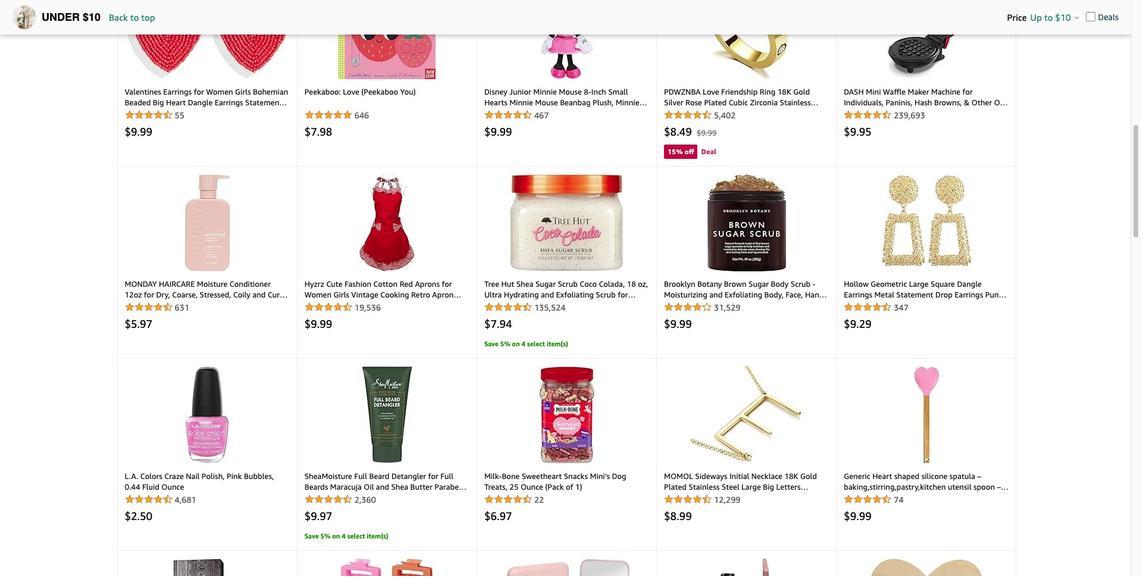 Task type: locate. For each thing, give the bounding box(es) containing it.
0 horizontal spatial dangle
[[188, 98, 213, 107]]

1 horizontal spatial $10
[[1056, 12, 1071, 23]]

$9.99 inside $8.49 $9.99
[[697, 128, 717, 138]]

0 vertical spatial with
[[969, 108, 985, 118]]

22
[[535, 495, 544, 505]]

of
[[566, 482, 574, 492]]

0 vertical spatial beard
[[369, 472, 390, 481]]

select
[[527, 340, 545, 348], [347, 532, 365, 540]]

big inside hollow geometric large square dangle earrings metal statement drop earrings punk bohemian raised textured design big hoop earrings for women fashion jewelry
[[965, 301, 976, 310]]

1 horizontal spatial necklace
[[752, 472, 783, 481]]

0 vertical spatial save
[[485, 340, 499, 348]]

1 horizontal spatial with
[[969, 108, 985, 118]]

jewelry
[[786, 108, 812, 118], [945, 311, 972, 321]]

bohemian left 'peekaboo:'
[[253, 87, 288, 97]]

red inside dash mini waffle maker machine for individuals, paninis, hash browns, & other on the go breakfast, lunch, or snacks, with easy to clean, non-stick sides, red heart 4 inch
[[936, 119, 950, 129]]

dangle right square
[[958, 279, 982, 289]]

gold left dash
[[794, 87, 810, 97]]

full up oil at the left bottom
[[354, 472, 367, 481]]

up
[[1031, 12, 1042, 23]]

1 vertical spatial gold
[[801, 472, 817, 481]]

0 vertical spatial girls
[[235, 87, 251, 97]]

on down $9.97
[[332, 532, 340, 540]]

0 horizontal spatial save 5% on 4 select item(s)
[[305, 532, 389, 540]]

4 down maracuja
[[342, 532, 346, 540]]

and inside tree hut shea sugar scrub coco colada, 18 oz, ultra hydrating and exfoliating scrub for nourishing essential body care
[[541, 290, 554, 300]]

women down script
[[713, 504, 740, 513]]

exfoliating
[[556, 290, 594, 300]]

save 5% on 4 select item(s) down $9.97
[[305, 532, 389, 540]]

girls inside hyzrz cute fashion cotton red aprons for women girls vintage cooking retro apron with pockets for mother's day gift
[[334, 290, 349, 300]]

name
[[751, 493, 772, 503]]

18k for 5,402
[[778, 87, 792, 97]]

1 horizontal spatial gifts
[[696, 119, 713, 129]]

1 full from the left
[[354, 472, 367, 481]]

to for back
[[130, 12, 139, 23]]

2 vertical spatial dangle
[[958, 279, 982, 289]]

statement
[[245, 98, 282, 107], [897, 290, 934, 300]]

12,299
[[714, 495, 741, 505]]

0 horizontal spatial love
[[343, 87, 359, 97]]

0 vertical spatial big
[[153, 98, 164, 107]]

0 vertical spatial necklace
[[752, 472, 783, 481]]

heart down snacks,
[[952, 119, 971, 129]]

0 vertical spatial item(s)
[[547, 340, 569, 348]]

hoop for $9.99
[[226, 108, 245, 118]]

heart up "seed" on the left of the page
[[166, 98, 186, 107]]

0 horizontal spatial 5%
[[321, 532, 331, 540]]

$10 left back
[[83, 11, 101, 23]]

cubic
[[729, 98, 748, 107]]

love for 646
[[343, 87, 359, 97]]

item(s) down 135,524
[[547, 340, 569, 348]]

0 horizontal spatial scrub
[[558, 279, 578, 289]]

statement inside the valentines earrings for women girls bohemian beaded big heart dangle earrings statement handmade seed bead heart hoop dangle earrings for women valentine's day gifts
[[245, 98, 282, 107]]

jewelry right band
[[786, 108, 812, 118]]

0 vertical spatial jewelry
[[786, 108, 812, 118]]

item(s)
[[547, 340, 569, 348], [367, 532, 389, 540]]

save down $7.94
[[485, 340, 499, 348]]

sheamoisture full beard detangler for full beards maracuja oil and shea butter paraben free beard detangler 4 oz
[[305, 472, 464, 503]]

0 horizontal spatial with
[[305, 301, 320, 310]]

1 horizontal spatial detangler
[[392, 472, 426, 481]]

for inside tree hut shea sugar scrub coco colada, 18 oz, ultra hydrating and exfoliating scrub for nourishing essential body care
[[618, 290, 628, 300]]

1 ounce from the left
[[162, 482, 184, 492]]

maker
[[908, 87, 930, 97]]

hut
[[502, 279, 515, 289]]

18k up letters
[[785, 472, 799, 481]]

big
[[153, 98, 164, 107], [965, 301, 976, 310], [763, 482, 775, 492]]

2 full from the left
[[441, 472, 454, 481]]

tree
[[485, 279, 500, 289]]

monogram
[[774, 493, 812, 503]]

0 horizontal spatial and
[[376, 482, 389, 492]]

0 horizontal spatial ring
[[715, 108, 730, 118]]

for inside 'sheamoisture full beard detangler for full beards maracuja oil and shea butter paraben free beard detangler 4 oz'
[[428, 472, 439, 481]]

0 horizontal spatial shea
[[391, 482, 409, 492]]

colada,
[[599, 279, 625, 289]]

day
[[396, 301, 408, 310]]

viking revolution beard comb & beard brush set for men - natural boar bristle brush and dual action pear wood comb w/velvet travel pouch - great for grooming beards and mustaches image
[[164, 559, 251, 576]]

1 horizontal spatial ring
[[760, 87, 776, 97]]

19,536
[[355, 303, 381, 313]]

colors
[[140, 472, 162, 481]]

rose
[[686, 98, 702, 107]]

save 5% on 4 select item(s) down $7.94
[[485, 340, 569, 348]]

1 horizontal spatial jewelry
[[945, 311, 972, 321]]

dangle up day
[[247, 108, 272, 118]]

select down 2,360
[[347, 532, 365, 540]]

necklace up name
[[752, 472, 783, 481]]

$9.95
[[844, 125, 872, 138]]

checkbox image
[[1086, 12, 1096, 21]]

to inside dash mini waffle maker machine for individuals, paninis, hash browns, & other on the go breakfast, lunch, or snacks, with easy to clean, non-stick sides, red heart 4 inch
[[844, 119, 852, 129]]

1 horizontal spatial bohemian
[[844, 301, 880, 310]]

1 horizontal spatial love
[[703, 87, 720, 97]]

plated down momol
[[664, 482, 687, 492]]

girls up pockets
[[334, 290, 349, 300]]

1 vertical spatial plated
[[664, 482, 687, 492]]

gold for 12,299
[[801, 472, 817, 481]]

women down hyzrz on the left of page
[[305, 290, 332, 300]]

0 horizontal spatial necklace
[[696, 493, 727, 503]]

to down 'the'
[[844, 119, 852, 129]]

item(s) up hair claw clips 8 pcs 4.1 inch barrettes rectangle shape clips fashion hair clips image
[[367, 532, 389, 540]]

0 horizontal spatial hoop
[[226, 108, 245, 118]]

1 vertical spatial with
[[305, 301, 320, 310]]

select for $7.94
[[527, 340, 545, 348]]

2 vertical spatial big
[[763, 482, 775, 492]]

1 vertical spatial item(s)
[[367, 532, 389, 540]]

135,524
[[535, 303, 566, 313]]

women
[[206, 87, 233, 97], [168, 119, 195, 129], [727, 119, 754, 129], [305, 290, 332, 300], [887, 311, 914, 321], [713, 504, 740, 513]]

5% for $7.94
[[500, 340, 510, 348]]

0 horizontal spatial ounce
[[162, 482, 184, 492]]

off
[[685, 147, 694, 156]]

$9.99 for 31,529
[[664, 317, 692, 331]]

for down 18
[[618, 290, 628, 300]]

select down essential
[[527, 340, 545, 348]]

steel up 12,299
[[722, 482, 740, 492]]

large inside hollow geometric large square dangle earrings metal statement drop earrings punk bohemian raised textured design big hoop earrings for women fashion jewelry
[[910, 279, 929, 289]]

heart up valentine's
[[204, 108, 224, 118]]

ounce down craze
[[162, 482, 184, 492]]

browns,
[[935, 98, 962, 107]]

0 vertical spatial red
[[936, 119, 950, 129]]

women down raised
[[887, 311, 914, 321]]

0 vertical spatial 5%
[[500, 340, 510, 348]]

gifts inside pdwznba love friendship ring 18k gold silver rose plated cubic zirconia stainless steel promise ring wedding band jewelry birthday gifts for women
[[696, 119, 713, 129]]

save 5% on 4 select item(s) for $7.94
[[485, 340, 569, 348]]

0 vertical spatial scrub
[[558, 279, 578, 289]]

1 vertical spatial red
[[400, 279, 413, 289]]

nourishing
[[485, 301, 523, 310]]

5% down $9.97
[[321, 532, 331, 540]]

big up name
[[763, 482, 775, 492]]

1 vertical spatial save 5% on 4 select item(s)
[[305, 532, 389, 540]]

1 love from the left
[[343, 87, 359, 97]]

necklace
[[752, 472, 783, 481], [696, 493, 727, 503]]

shea inside 'sheamoisture full beard detangler for full beards maracuja oil and shea butter paraben free beard detangler 4 oz'
[[391, 482, 409, 492]]

4 inside dash mini waffle maker machine for individuals, paninis, hash browns, & other on the go breakfast, lunch, or snacks, with easy to clean, non-stick sides, red heart 4 inch
[[973, 119, 978, 129]]

to right up at the right top of the page
[[1045, 12, 1053, 23]]

dangle up bead
[[188, 98, 213, 107]]

with inside dash mini waffle maker machine for individuals, paninis, hash browns, & other on the go breakfast, lunch, or snacks, with easy to clean, non-stick sides, red heart 4 inch
[[969, 108, 985, 118]]

full up the paraben
[[441, 472, 454, 481]]

ring
[[760, 87, 776, 97], [715, 108, 730, 118]]

statement up textured
[[897, 290, 934, 300]]

steel
[[664, 108, 682, 118], [722, 482, 740, 492]]

1 horizontal spatial on
[[512, 340, 520, 348]]

fashion down textured
[[916, 311, 943, 321]]

women inside hyzrz cute fashion cotton red aprons for women girls vintage cooking retro apron with pockets for mother's day gift
[[305, 290, 332, 300]]

gifts
[[252, 119, 268, 129], [696, 119, 713, 129]]

handmade
[[125, 108, 163, 118]]

1 horizontal spatial statement
[[897, 290, 934, 300]]

bohemian up $9.29
[[844, 301, 880, 310]]

1 vertical spatial jewelry
[[945, 311, 972, 321]]

0 horizontal spatial on
[[332, 532, 340, 540]]

for left 12,299
[[701, 504, 711, 513]]

popover image
[[1075, 16, 1079, 19]]

0 horizontal spatial big
[[153, 98, 164, 107]]

0 vertical spatial stainless
[[780, 98, 811, 107]]

1 horizontal spatial item(s)
[[547, 340, 569, 348]]

women up valentine's
[[206, 87, 233, 97]]

2 ounce from the left
[[521, 482, 543, 492]]

1 gifts from the left
[[252, 119, 268, 129]]

stainless
[[780, 98, 811, 107], [689, 482, 720, 492]]

1 vertical spatial girls
[[334, 290, 349, 300]]

hash
[[915, 98, 933, 107]]

4 left oz
[[381, 493, 385, 503]]

plated inside pdwznba love friendship ring 18k gold silver rose plated cubic zirconia stainless steel promise ring wedding band jewelry birthday gifts for women
[[705, 98, 727, 107]]

for inside momol sideways initial necklace 18k gold plated stainless steel large big letters pendant necklace script name monogram necklaces for women
[[701, 504, 711, 513]]

0 horizontal spatial jewelry
[[786, 108, 812, 118]]

0 vertical spatial 18k
[[778, 87, 792, 97]]

pendant
[[664, 493, 694, 503]]

0 vertical spatial ring
[[760, 87, 776, 97]]

breakfast,
[[870, 108, 905, 118]]

red down or
[[936, 119, 950, 129]]

and up oz
[[376, 482, 389, 492]]

gifts right day
[[252, 119, 268, 129]]

for up & at the right of the page
[[963, 87, 973, 97]]

love for 5,402
[[703, 87, 720, 97]]

gold
[[794, 87, 810, 97], [801, 472, 817, 481]]

save 5% on 4 select item(s)
[[485, 340, 569, 348], [305, 532, 389, 540]]

beard down maracuja
[[322, 493, 342, 503]]

$8.49
[[664, 125, 692, 138]]

women down wedding
[[727, 119, 754, 129]]

hoop down punk
[[978, 301, 998, 310]]

0 vertical spatial hoop
[[226, 108, 245, 118]]

$9.99 for 19,536
[[305, 317, 332, 331]]

0 horizontal spatial girls
[[235, 87, 251, 97]]

1 horizontal spatial plated
[[705, 98, 727, 107]]

gold inside pdwznba love friendship ring 18k gold silver rose plated cubic zirconia stainless steel promise ring wedding band jewelry birthday gifts for women
[[794, 87, 810, 97]]

with down other
[[969, 108, 985, 118]]

$7.98
[[305, 125, 332, 138]]

5%
[[500, 340, 510, 348], [321, 532, 331, 540]]

0 horizontal spatial heart
[[166, 98, 186, 107]]

$10 left popover 'icon'
[[1056, 12, 1071, 23]]

detangler up butter
[[392, 472, 426, 481]]

plated up 5,402
[[705, 98, 727, 107]]

18k inside momol sideways initial necklace 18k gold plated stainless steel large big letters pendant necklace script name monogram necklaces for women
[[785, 472, 799, 481]]

on down $7.94
[[512, 340, 520, 348]]

steel down silver
[[664, 108, 682, 118]]

2 horizontal spatial heart
[[952, 119, 971, 129]]

and down sugar
[[541, 290, 554, 300]]

fashion inside hyzrz cute fashion cotton red aprons for women girls vintage cooking retro apron with pockets for mother's day gift
[[345, 279, 372, 289]]

save down $9.97
[[305, 532, 319, 540]]

item(s) for $9.97
[[367, 532, 389, 540]]

heart
[[166, 98, 186, 107], [204, 108, 224, 118], [952, 119, 971, 129]]

bohemian
[[253, 87, 288, 97], [844, 301, 880, 310]]

1 horizontal spatial to
[[844, 119, 852, 129]]

0 horizontal spatial fashion
[[345, 279, 372, 289]]

1 horizontal spatial beard
[[369, 472, 390, 481]]

for up deal at the top of page
[[715, 119, 725, 129]]

free
[[305, 493, 320, 503]]

1 vertical spatial 5%
[[321, 532, 331, 540]]

girls up day
[[235, 87, 251, 97]]

jewelry down the design
[[945, 311, 972, 321]]

18k up zirconia
[[778, 87, 792, 97]]

shea up hydrating at the left
[[517, 279, 534, 289]]

easy
[[987, 108, 1003, 118]]

hoop inside the valentines earrings for women girls bohemian beaded big heart dangle earrings statement handmade seed bead heart hoop dangle earrings for women valentine's day gifts
[[226, 108, 245, 118]]

women inside pdwznba love friendship ring 18k gold silver rose plated cubic zirconia stainless steel promise ring wedding band jewelry birthday gifts for women
[[727, 119, 754, 129]]

necklace down sideways
[[696, 493, 727, 503]]

2 horizontal spatial big
[[965, 301, 976, 310]]

0 vertical spatial save 5% on 4 select item(s)
[[485, 340, 569, 348]]

1 horizontal spatial big
[[763, 482, 775, 492]]

0 horizontal spatial steel
[[664, 108, 682, 118]]

jewelry inside hollow geometric large square dangle earrings metal statement drop earrings punk bohemian raised textured design big hoop earrings for women fashion jewelry
[[945, 311, 972, 321]]

$8.49 $9.99
[[664, 125, 717, 138]]

ring up zirconia
[[760, 87, 776, 97]]

0 vertical spatial on
[[512, 340, 520, 348]]

gifts inside the valentines earrings for women girls bohemian beaded big heart dangle earrings statement handmade seed bead heart hoop dangle earrings for women valentine's day gifts
[[252, 119, 268, 129]]

love up promise
[[703, 87, 720, 97]]

hoop inside hollow geometric large square dangle earrings metal statement drop earrings punk bohemian raised textured design big hoop earrings for women fashion jewelry
[[978, 301, 998, 310]]

0 vertical spatial steel
[[664, 108, 682, 118]]

on for $9.97
[[332, 532, 340, 540]]

1 horizontal spatial large
[[910, 279, 929, 289]]

under $10 image
[[13, 5, 36, 29]]

31,529
[[714, 303, 741, 313]]

earrings
[[163, 87, 192, 97], [215, 98, 243, 107], [125, 119, 153, 129], [844, 290, 873, 300], [955, 290, 984, 300], [844, 311, 873, 321]]

select for $9.97
[[347, 532, 365, 540]]

1 horizontal spatial stainless
[[780, 98, 811, 107]]

0 horizontal spatial select
[[347, 532, 365, 540]]

1 horizontal spatial red
[[936, 119, 950, 129]]

0 horizontal spatial red
[[400, 279, 413, 289]]

script
[[729, 493, 749, 503]]

0 vertical spatial dangle
[[188, 98, 213, 107]]

large up textured
[[910, 279, 929, 289]]

for down raised
[[875, 311, 885, 321]]

0 horizontal spatial bohemian
[[253, 87, 288, 97]]

fluid
[[142, 482, 160, 492]]

for
[[194, 87, 204, 97], [963, 87, 973, 97], [155, 119, 166, 129], [715, 119, 725, 129], [442, 279, 452, 289], [618, 290, 628, 300], [351, 301, 361, 310], [875, 311, 885, 321], [428, 472, 439, 481], [701, 504, 711, 513]]

1 vertical spatial steel
[[722, 482, 740, 492]]

1 horizontal spatial scrub
[[596, 290, 616, 300]]

for up butter
[[428, 472, 439, 481]]

and
[[541, 290, 554, 300], [376, 482, 389, 492]]

love inside pdwznba love friendship ring 18k gold silver rose plated cubic zirconia stainless steel promise ring wedding band jewelry birthday gifts for women
[[703, 87, 720, 97]]

l.a.
[[125, 472, 138, 481]]

detangler down oil at the left bottom
[[344, 493, 379, 503]]

big right the design
[[965, 301, 976, 310]]

0.44
[[125, 482, 140, 492]]

0 vertical spatial select
[[527, 340, 545, 348]]

1 horizontal spatial save 5% on 4 select item(s)
[[485, 340, 569, 348]]

hoop up day
[[226, 108, 245, 118]]

snacks
[[564, 472, 588, 481]]

18k inside pdwznba love friendship ring 18k gold silver rose plated cubic zirconia stainless steel promise ring wedding band jewelry birthday gifts for women
[[778, 87, 792, 97]]

1 horizontal spatial steel
[[722, 482, 740, 492]]

bohemian inside the valentines earrings for women girls bohemian beaded big heart dangle earrings statement handmade seed bead heart hoop dangle earrings for women valentine's day gifts
[[253, 87, 288, 97]]

beard
[[369, 472, 390, 481], [322, 493, 342, 503]]

ounce inside l.a. colors craze nail polish, pink bubbles, 0.44 fluid ounce
[[162, 482, 184, 492]]

$9.99 for 74
[[844, 510, 872, 523]]

0 horizontal spatial statement
[[245, 98, 282, 107]]

gold inside momol sideways initial necklace 18k gold plated stainless steel large big letters pendant necklace script name monogram necklaces for women
[[801, 472, 817, 481]]

ring down cubic
[[715, 108, 730, 118]]

stainless up band
[[780, 98, 811, 107]]

2 gifts from the left
[[696, 119, 713, 129]]

large up name
[[742, 482, 761, 492]]

stainless inside momol sideways initial necklace 18k gold plated stainless steel large big letters pendant necklace script name monogram necklaces for women
[[689, 482, 720, 492]]

stainless down sideways
[[689, 482, 720, 492]]

239,693
[[894, 110, 926, 120]]

1 horizontal spatial hoop
[[978, 301, 998, 310]]

1 vertical spatial big
[[965, 301, 976, 310]]

gifts down promise
[[696, 119, 713, 129]]

0 vertical spatial statement
[[245, 98, 282, 107]]

with down hyzrz on the left of page
[[305, 301, 320, 310]]

1 vertical spatial save
[[305, 532, 319, 540]]

diy wooden heart cutouts for crafts 5-1/2 inch, 1/8 inch thick, pack of 5 unfinished shapes for valentines day décor, by woodpeckers image
[[869, 559, 985, 576]]

gold up letters
[[801, 472, 817, 481]]

oz
[[387, 493, 395, 503]]

big up the handmade
[[153, 98, 164, 107]]

(pack
[[545, 482, 564, 492]]

full
[[354, 472, 367, 481], [441, 472, 454, 481]]

on for $7.94
[[512, 340, 520, 348]]

pink
[[227, 472, 242, 481]]

1 vertical spatial hoop
[[978, 301, 998, 310]]

fashion up vintage
[[345, 279, 372, 289]]

1 vertical spatial 18k
[[785, 472, 799, 481]]

cotton
[[374, 279, 398, 289]]

0 vertical spatial fashion
[[345, 279, 372, 289]]

to for up
[[1045, 12, 1053, 23]]

2 love from the left
[[703, 87, 720, 97]]

ounce down sweetheart
[[521, 482, 543, 492]]

with inside hyzrz cute fashion cotton red aprons for women girls vintage cooking retro apron with pockets for mother's day gift
[[305, 301, 320, 310]]

shea
[[517, 279, 534, 289], [391, 482, 409, 492]]

0 vertical spatial and
[[541, 290, 554, 300]]

statement up day
[[245, 98, 282, 107]]

scrub down colada,
[[596, 290, 616, 300]]

love up 646
[[343, 87, 359, 97]]

deal
[[702, 147, 717, 156]]

$5.97
[[125, 317, 152, 331]]

1 horizontal spatial fashion
[[916, 311, 943, 321]]

5% down $7.94
[[500, 340, 510, 348]]

red up cooking
[[400, 279, 413, 289]]

0 horizontal spatial full
[[354, 472, 367, 481]]

women inside momol sideways initial necklace 18k gold plated stainless steel large big letters pendant necklace script name monogram necklaces for women
[[713, 504, 740, 513]]

1 horizontal spatial 5%
[[500, 340, 510, 348]]

ounce
[[162, 482, 184, 492], [521, 482, 543, 492]]

raised
[[882, 301, 905, 310]]

$9.99
[[125, 125, 152, 138], [485, 125, 512, 138], [697, 128, 717, 138], [305, 317, 332, 331], [664, 317, 692, 331], [844, 510, 872, 523]]

for down vintage
[[351, 301, 361, 310]]

large
[[910, 279, 929, 289], [742, 482, 761, 492]]

74
[[894, 495, 904, 505]]

$9.99 for 55
[[125, 125, 152, 138]]

beard up oil at the left bottom
[[369, 472, 390, 481]]

4 left inch
[[973, 119, 978, 129]]

to left top
[[130, 12, 139, 23]]

2,360
[[355, 495, 376, 505]]

shea up oz
[[391, 482, 409, 492]]

valentine's
[[197, 119, 235, 129]]

0 vertical spatial gold
[[794, 87, 810, 97]]

0 horizontal spatial gifts
[[252, 119, 268, 129]]

scrub up exfoliating
[[558, 279, 578, 289]]

ounce inside milk-bone sweetheart snacks mini's dog treats, 25 ounce (pack of 1)
[[521, 482, 543, 492]]

drop
[[936, 290, 953, 300]]

0 horizontal spatial save
[[305, 532, 319, 540]]

1 vertical spatial ring
[[715, 108, 730, 118]]



Task type: describe. For each thing, give the bounding box(es) containing it.
maybelline super stay vinyl ink longwear no-budge liquid lipcolor makeup, highly pigmented color and instant shine, captivated, pink lipstick, 0.14 fl oz, 1 count image
[[715, 559, 779, 576]]

aprons
[[415, 279, 440, 289]]

0 vertical spatial heart
[[166, 98, 186, 107]]

non-
[[877, 119, 895, 129]]

beards
[[305, 482, 328, 492]]

1 vertical spatial scrub
[[596, 290, 616, 300]]

pockets
[[322, 301, 349, 310]]

women inside hollow geometric large square dangle earrings metal statement drop earrings punk bohemian raised textured design big hoop earrings for women fashion jewelry
[[887, 311, 914, 321]]

bead
[[184, 108, 202, 118]]

$9.99 for 467
[[485, 125, 512, 138]]

for inside pdwznba love friendship ring 18k gold silver rose plated cubic zirconia stainless steel promise ring wedding band jewelry birthday gifts for women
[[715, 119, 725, 129]]

for down "seed" on the left of the page
[[155, 119, 166, 129]]

price
[[1008, 12, 1027, 23]]

women down "seed" on the left of the page
[[168, 119, 195, 129]]

4 down essential
[[522, 340, 526, 348]]

seed
[[165, 108, 182, 118]]

for inside dash mini waffle maker machine for individuals, paninis, hash browns, & other on the go breakfast, lunch, or snacks, with easy to clean, non-stick sides, red heart 4 inch
[[963, 87, 973, 97]]

mother's
[[363, 301, 394, 310]]

necklaces
[[664, 504, 699, 513]]

5% for $9.97
[[321, 532, 331, 540]]

gold for 5,402
[[794, 87, 810, 97]]

red inside hyzrz cute fashion cotton red aprons for women girls vintage cooking retro apron with pockets for mother's day gift
[[400, 279, 413, 289]]

heart inside dash mini waffle maker machine for individuals, paninis, hash browns, & other on the go breakfast, lunch, or snacks, with easy to clean, non-stick sides, red heart 4 inch
[[952, 119, 971, 129]]

you)
[[400, 87, 416, 97]]

15% off
[[668, 147, 694, 156]]

maracuja
[[330, 482, 362, 492]]

tree hut shea sugar scrub coco colada, 18 oz, ultra hydrating and exfoliating scrub for nourishing essential body care
[[485, 279, 648, 310]]

mini
[[866, 87, 881, 97]]

body
[[558, 301, 575, 310]]

plated inside momol sideways initial necklace 18k gold plated stainless steel large big letters pendant necklace script name monogram necklaces for women
[[664, 482, 687, 492]]

dangle inside hollow geometric large square dangle earrings metal statement drop earrings punk bohemian raised textured design big hoop earrings for women fashion jewelry
[[958, 279, 982, 289]]

other
[[972, 98, 993, 107]]

18
[[627, 279, 636, 289]]

1 vertical spatial beard
[[322, 493, 342, 503]]

treats,
[[485, 482, 508, 492]]

hydrating
[[504, 290, 539, 300]]

$2.50
[[125, 510, 152, 523]]

and inside 'sheamoisture full beard detangler for full beards maracuja oil and shea butter paraben free beard detangler 4 oz'
[[376, 482, 389, 492]]

dash mini waffle maker machine for individuals, paninis, hash browns, & other on the go breakfast, lunch, or snacks, with easy to clean, non-stick sides, red heart 4 inch
[[844, 87, 1005, 129]]

646
[[355, 110, 369, 120]]

(peekaboo
[[361, 87, 398, 97]]

momol sideways initial necklace 18k gold plated stainless steel large big letters pendant necklace script name monogram necklaces for women
[[664, 472, 817, 513]]

kintion pocket mirror, 1x/3x magnification led compact travel makeup mirror with light for purse, 2-sided, portable, folding, handheld, small lighted mirror for gift, pink image
[[503, 559, 631, 576]]

for up apron
[[442, 279, 452, 289]]

oz,
[[638, 279, 648, 289]]

nail
[[186, 472, 200, 481]]

15%
[[668, 147, 683, 156]]

statement inside hollow geometric large square dangle earrings metal statement drop earrings punk bohemian raised textured design big hoop earrings for women fashion jewelry
[[897, 290, 934, 300]]

item(s) for $7.94
[[547, 340, 569, 348]]

band
[[766, 108, 783, 118]]

save for $9.97
[[305, 532, 319, 540]]

jewelry inside pdwznba love friendship ring 18k gold silver rose plated cubic zirconia stainless steel promise ring wedding band jewelry birthday gifts for women
[[786, 108, 812, 118]]

hollow geometric large square dangle earrings metal statement drop earrings punk bohemian raised textured design big hoop earrings for women fashion jewelry
[[844, 279, 1003, 321]]

467
[[535, 110, 549, 120]]

lunch,
[[907, 108, 930, 118]]

waffle
[[883, 87, 906, 97]]

dash
[[844, 87, 864, 97]]

hoop for $9.29
[[978, 301, 998, 310]]

18k for 12,299
[[785, 472, 799, 481]]

bone
[[502, 472, 520, 481]]

care
[[577, 301, 593, 310]]

steel inside pdwznba love friendship ring 18k gold silver rose plated cubic zirconia stainless steel promise ring wedding band jewelry birthday gifts for women
[[664, 108, 682, 118]]

back
[[109, 12, 128, 23]]

631
[[175, 303, 189, 313]]

on
[[995, 98, 1005, 107]]

momol
[[664, 472, 694, 481]]

save 5% on 4 select item(s) for $9.97
[[305, 532, 389, 540]]

silver
[[664, 98, 684, 107]]

big inside momol sideways initial necklace 18k gold plated stainless steel large big letters pendant necklace script name monogram necklaces for women
[[763, 482, 775, 492]]

cooking
[[381, 290, 409, 300]]

sides,
[[914, 119, 934, 129]]

bohemian inside hollow geometric large square dangle earrings metal statement drop earrings punk bohemian raised textured design big hoop earrings for women fashion jewelry
[[844, 301, 880, 310]]

for inside hollow geometric large square dangle earrings metal statement drop earrings punk bohemian raised textured design big hoop earrings for women fashion jewelry
[[875, 311, 885, 321]]

hollow
[[844, 279, 869, 289]]

5,402
[[714, 110, 736, 120]]

4 inside 'sheamoisture full beard detangler for full beards maracuja oil and shea butter paraben free beard detangler 4 oz'
[[381, 493, 385, 503]]

hyzrz
[[305, 279, 324, 289]]

stick
[[895, 119, 912, 129]]

sideways
[[696, 472, 728, 481]]

1 vertical spatial heart
[[204, 108, 224, 118]]

up to $10
[[1031, 12, 1071, 23]]

essential
[[525, 301, 556, 310]]

apron
[[432, 290, 454, 300]]

peekaboo:
[[305, 87, 341, 97]]

0 horizontal spatial $10
[[83, 11, 101, 23]]

large inside momol sideways initial necklace 18k gold plated stainless steel large big letters pendant necklace script name monogram necklaces for women
[[742, 482, 761, 492]]

save for $7.94
[[485, 340, 499, 348]]

&
[[964, 98, 970, 107]]

ultra
[[485, 290, 502, 300]]

square
[[931, 279, 956, 289]]

metal
[[875, 290, 895, 300]]

mini's
[[590, 472, 610, 481]]

stainless inside pdwznba love friendship ring 18k gold silver rose plated cubic zirconia stainless steel promise ring wedding band jewelry birthday gifts for women
[[780, 98, 811, 107]]

or
[[932, 108, 939, 118]]

girls inside the valentines earrings for women girls bohemian beaded big heart dangle earrings statement handmade seed bead heart hoop dangle earrings for women valentine's day gifts
[[235, 87, 251, 97]]

polish,
[[202, 472, 225, 481]]

zirconia
[[750, 98, 778, 107]]

wedding
[[732, 108, 764, 118]]

shea inside tree hut shea sugar scrub coco colada, 18 oz, ultra hydrating and exfoliating scrub for nourishing essential body care
[[517, 279, 534, 289]]

$8.99
[[664, 510, 692, 523]]

dog
[[612, 472, 627, 481]]

hyzrz cute fashion cotton red aprons for women girls vintage cooking retro apron with pockets for mother's day gift
[[305, 279, 454, 310]]

1 vertical spatial detangler
[[344, 493, 379, 503]]

for up bead
[[194, 87, 204, 97]]

machine
[[932, 87, 961, 97]]

1 vertical spatial dangle
[[247, 108, 272, 118]]

beaded
[[125, 98, 151, 107]]

peekaboo: love (peekaboo you)
[[305, 87, 416, 97]]

retro
[[411, 290, 430, 300]]

pdwznba love friendship ring 18k gold silver rose plated cubic zirconia stainless steel promise ring wedding band jewelry birthday gifts for women
[[664, 87, 812, 129]]

milk-bone sweetheart snacks mini's dog treats, 25 ounce (pack of 1)
[[485, 472, 627, 492]]

bubbles,
[[244, 472, 274, 481]]

hair claw clips 8 pcs 4.1 inch barrettes rectangle shape clips fashion hair clips image
[[341, 559, 434, 576]]

fashion inside hollow geometric large square dangle earrings metal statement drop earrings punk bohemian raised textured design big hoop earrings for women fashion jewelry
[[916, 311, 943, 321]]

clean,
[[854, 119, 875, 129]]

vintage
[[351, 290, 379, 300]]

$9.29
[[844, 317, 872, 331]]

snacks,
[[941, 108, 967, 118]]

steel inside momol sideways initial necklace 18k gold plated stainless steel large big letters pendant necklace script name monogram necklaces for women
[[722, 482, 740, 492]]

big inside the valentines earrings for women girls bohemian beaded big heart dangle earrings statement handmade seed bead heart hoop dangle earrings for women valentine's day gifts
[[153, 98, 164, 107]]

0 vertical spatial detangler
[[392, 472, 426, 481]]



Task type: vqa. For each thing, say whether or not it's contained in the screenshot.
the left Big
yes



